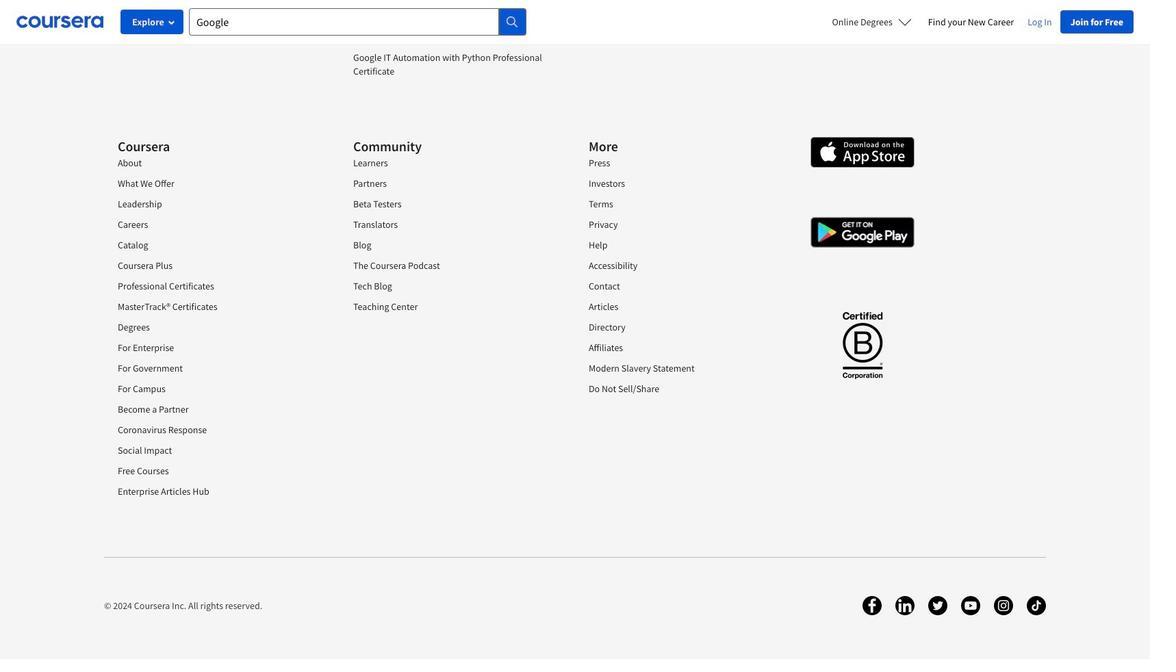 Task type: vqa. For each thing, say whether or not it's contained in the screenshot.
the 'coursera linkedin' Image
yes



Task type: describe. For each thing, give the bounding box(es) containing it.
coursera instagram image
[[994, 596, 1013, 615]]

coursera tiktok image
[[1027, 596, 1046, 615]]

What do you want to learn? text field
[[189, 8, 499, 36]]

coursera youtube image
[[961, 596, 981, 615]]

get it on google play image
[[811, 217, 915, 248]]

coursera linkedin image
[[896, 596, 915, 615]]

coursera facebook image
[[863, 596, 882, 615]]



Task type: locate. For each thing, give the bounding box(es) containing it.
logo of certified b corporation image
[[834, 304, 891, 386]]

coursera image
[[16, 11, 103, 33]]

coursera twitter image
[[929, 596, 948, 615]]

download on the app store image
[[811, 137, 915, 167]]

None search field
[[189, 8, 527, 36]]

footer
[[0, 0, 1150, 659]]

list
[[353, 0, 549, 85], [824, 0, 1020, 16], [118, 156, 314, 505], [353, 156, 549, 320], [589, 156, 785, 402]]

list item
[[118, 0, 314, 9], [353, 0, 549, 23], [353, 30, 549, 43], [353, 50, 549, 78], [118, 156, 314, 169], [353, 156, 549, 169], [589, 156, 785, 169], [118, 176, 314, 190], [353, 176, 549, 190], [589, 176, 785, 190], [118, 197, 314, 211], [353, 197, 549, 211], [589, 197, 785, 211], [118, 217, 314, 231], [353, 217, 549, 231], [589, 217, 785, 231], [118, 238, 314, 252], [353, 238, 549, 252], [589, 238, 785, 252], [118, 259, 314, 272], [353, 259, 549, 272], [589, 259, 785, 272], [118, 279, 314, 293], [353, 279, 549, 293], [589, 279, 785, 293], [118, 300, 314, 313], [353, 300, 549, 313], [589, 300, 785, 313], [118, 320, 314, 334], [589, 320, 785, 334], [118, 341, 314, 354], [589, 341, 785, 354], [118, 361, 314, 375], [589, 361, 785, 375], [118, 382, 314, 395], [589, 382, 785, 395], [118, 402, 314, 416], [118, 423, 314, 437], [118, 443, 314, 457], [118, 464, 314, 478], [118, 484, 314, 498]]



